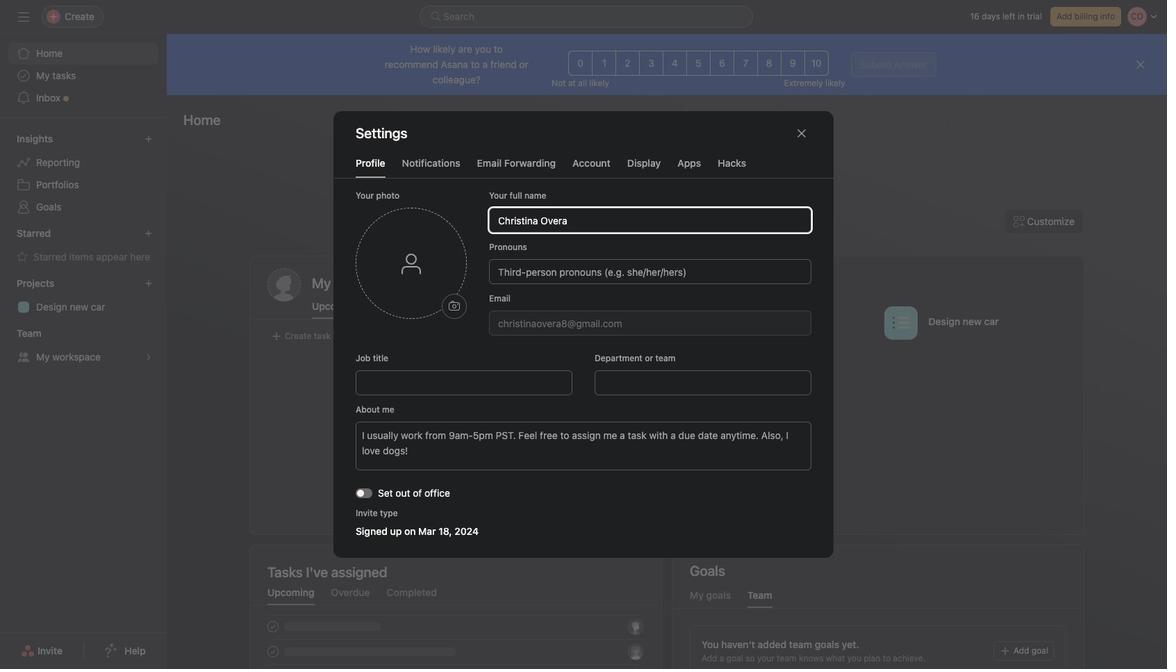 Task type: locate. For each thing, give the bounding box(es) containing it.
insights element
[[0, 126, 167, 221]]

add profile photo image
[[268, 268, 301, 302]]

I usually work from 9am-5pm PST. Feel free to assign me a task with a due date anytime. Also, I love dogs! text field
[[356, 422, 812, 470]]

None radio
[[616, 51, 640, 76], [687, 51, 711, 76], [710, 51, 734, 76], [734, 51, 758, 76], [757, 51, 782, 76], [616, 51, 640, 76], [687, 51, 711, 76], [710, 51, 734, 76], [734, 51, 758, 76], [757, 51, 782, 76]]

global element
[[0, 34, 167, 117]]

dialog
[[334, 111, 834, 558]]

switch
[[356, 488, 372, 498]]

None radio
[[569, 51, 593, 76], [592, 51, 616, 76], [639, 51, 664, 76], [663, 51, 687, 76], [781, 51, 805, 76], [804, 51, 829, 76], [569, 51, 593, 76], [592, 51, 616, 76], [639, 51, 664, 76], [663, 51, 687, 76], [781, 51, 805, 76], [804, 51, 829, 76]]

None text field
[[489, 311, 812, 336]]

None text field
[[489, 208, 812, 233], [356, 370, 573, 395], [595, 370, 812, 395], [489, 208, 812, 233], [356, 370, 573, 395], [595, 370, 812, 395]]

list image
[[893, 314, 909, 331]]

projects element
[[0, 271, 167, 321]]

list box
[[420, 6, 753, 28]]

option group
[[569, 51, 829, 76]]



Task type: vqa. For each thing, say whether or not it's contained in the screenshot.
upload new photo
yes



Task type: describe. For each thing, give the bounding box(es) containing it.
close this dialog image
[[796, 128, 807, 139]]

Third-person pronouns (e.g. she/her/hers) text field
[[489, 259, 812, 284]]

settings tab list
[[334, 156, 834, 179]]

teams element
[[0, 321, 167, 371]]

hide sidebar image
[[18, 11, 29, 22]]

upload new photo image
[[449, 301, 460, 312]]

starred element
[[0, 221, 167, 271]]

dismiss image
[[1135, 59, 1147, 70]]



